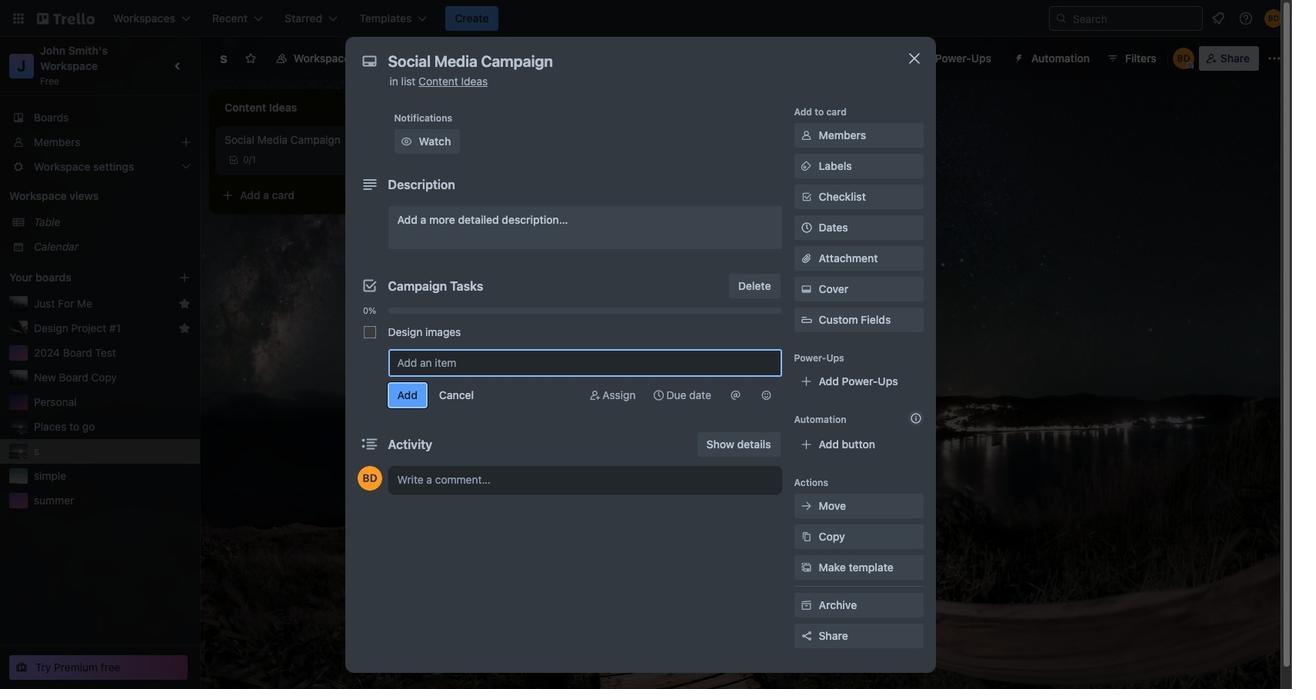 Task type: vqa. For each thing, say whether or not it's contained in the screenshot.
Write a comment 'text box'
yes



Task type: describe. For each thing, give the bounding box(es) containing it.
Search field
[[1068, 8, 1203, 29]]

star or unstar board image
[[245, 52, 257, 65]]

Write a comment text field
[[388, 466, 782, 494]]

0 vertical spatial barb dwyer (barbdwyer3) image
[[1265, 9, 1284, 28]]

barb dwyer (barbdwyer3) image
[[357, 466, 382, 491]]

add board image
[[179, 272, 191, 284]]

2 starred icon image from the top
[[179, 322, 191, 335]]

close dialog image
[[905, 49, 924, 68]]



Task type: locate. For each thing, give the bounding box(es) containing it.
barb dwyer (barbdwyer3) image right open information menu image at the right
[[1265, 9, 1284, 28]]

1 vertical spatial starred icon image
[[179, 322, 191, 335]]

None checkbox
[[364, 326, 376, 339]]

None text field
[[381, 48, 888, 75]]

sm image
[[399, 134, 414, 149], [799, 282, 815, 297], [587, 388, 603, 403], [728, 388, 744, 403]]

search image
[[1056, 12, 1068, 25]]

0 horizontal spatial barb dwyer (barbdwyer3) image
[[1173, 48, 1195, 69]]

barb dwyer (barbdwyer3) image
[[1265, 9, 1284, 28], [1173, 48, 1195, 69]]

open information menu image
[[1239, 11, 1254, 26]]

0 vertical spatial starred icon image
[[179, 298, 191, 310]]

None submit
[[388, 383, 427, 408]]

your boards with 9 items element
[[9, 269, 155, 287]]

show menu image
[[1267, 51, 1283, 66]]

starred icon image
[[179, 298, 191, 310], [179, 322, 191, 335]]

sm image
[[799, 128, 815, 143], [799, 159, 815, 174], [651, 388, 667, 403], [759, 388, 775, 403], [799, 499, 815, 514], [799, 529, 815, 545], [799, 560, 815, 576], [799, 598, 815, 613]]

primary element
[[0, 0, 1293, 37]]

1 vertical spatial barb dwyer (barbdwyer3) image
[[1173, 48, 1195, 69]]

create from template… image
[[394, 189, 406, 202]]

0 notifications image
[[1210, 9, 1228, 28]]

Board name text field
[[212, 46, 235, 71]]

customize views image
[[471, 51, 486, 66]]

1 starred icon image from the top
[[179, 298, 191, 310]]

barb dwyer (barbdwyer3) image down search field in the right top of the page
[[1173, 48, 1195, 69]]

1 horizontal spatial barb dwyer (barbdwyer3) image
[[1265, 9, 1284, 28]]



